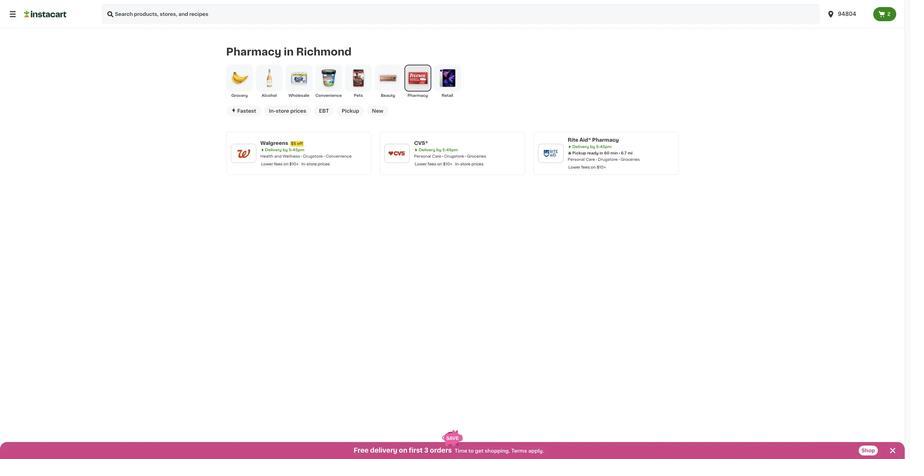 Task type: describe. For each thing, give the bounding box(es) containing it.
beauty
[[381, 94, 395, 98]]

prices for personal care
[[471, 162, 484, 166]]

walgreens
[[260, 141, 288, 146]]

0 horizontal spatial personal care drugstore groceries
[[414, 154, 486, 158]]

store for personal
[[460, 162, 470, 166]]

in-store prices button
[[264, 106, 311, 116]]

alcohol button
[[256, 65, 283, 99]]

rite aid® pharmacy logo image
[[542, 144, 560, 163]]

by for cvs®
[[436, 148, 441, 152]]

pets button
[[345, 65, 372, 99]]

fastest
[[237, 108, 256, 113]]

save image
[[442, 430, 463, 446]]

5:45pm for rite aid® pharmacy
[[596, 145, 612, 149]]

0 horizontal spatial care
[[432, 154, 441, 158]]

94804
[[838, 11, 856, 17]]

lower fees on $10+
[[568, 165, 606, 169]]

beauty button
[[375, 65, 401, 99]]

0 horizontal spatial groceries
[[467, 154, 486, 158]]

orders
[[430, 448, 452, 454]]

2 horizontal spatial drugstore
[[598, 158, 618, 162]]

prices for health and wellness
[[318, 162, 330, 166]]

5:45pm for cvs®
[[442, 148, 458, 152]]

1 horizontal spatial care
[[586, 158, 595, 162]]

apply.
[[528, 449, 544, 454]]

aid®
[[579, 137, 591, 142]]

pharmacy for pharmacy in richmond
[[226, 47, 281, 57]]

time
[[455, 449, 467, 454]]

pickup button
[[337, 106, 364, 116]]

0 vertical spatial in
[[284, 47, 294, 57]]

0 horizontal spatial personal
[[414, 154, 431, 158]]

0 horizontal spatial drugstore
[[303, 154, 323, 158]]

get
[[475, 449, 484, 454]]

mi
[[628, 151, 633, 155]]

and
[[274, 154, 282, 158]]

rite
[[568, 137, 578, 142]]

2 94804 button from the left
[[827, 4, 869, 24]]

shopping.
[[485, 449, 510, 454]]

fees for care
[[428, 162, 436, 166]]

1 94804 button from the left
[[822, 4, 873, 24]]

in- for health
[[301, 162, 307, 166]]

walgreens $5 off
[[260, 141, 303, 146]]

pets
[[354, 94, 363, 98]]

$10+ for wellness
[[289, 162, 299, 166]]

by for rite aid® pharmacy
[[590, 145, 595, 149]]

6.7 mi
[[621, 151, 633, 155]]

richmond
[[296, 47, 352, 57]]

wholesale
[[288, 94, 309, 98]]

in- for personal
[[455, 162, 460, 166]]

pickup for pickup ready in 60 min
[[572, 151, 586, 155]]

delivery for rite aid® pharmacy
[[572, 145, 589, 149]]

free
[[354, 448, 369, 454]]

grocery button
[[226, 65, 253, 99]]

min
[[610, 151, 618, 155]]

0 horizontal spatial delivery
[[265, 148, 282, 152]]

0 horizontal spatial 5:45pm
[[289, 148, 304, 152]]

2 horizontal spatial pharmacy
[[592, 137, 619, 142]]

off
[[297, 142, 303, 146]]



Task type: locate. For each thing, give the bounding box(es) containing it.
free delivery on first 3 orders time to get shopping. terms apply.
[[354, 448, 544, 454]]

delivery for cvs®
[[419, 148, 435, 152]]

in- inside button
[[269, 108, 276, 113]]

lower fees on $10+ in-store prices for drugstore
[[415, 162, 484, 166]]

0 vertical spatial convenience
[[315, 94, 342, 98]]

alcohol
[[262, 94, 277, 98]]

pickup for pickup
[[342, 108, 359, 113]]

ebt button
[[314, 106, 334, 116]]

delivery
[[370, 448, 397, 454]]

1 horizontal spatial personal
[[568, 158, 585, 162]]

personal care drugstore groceries down the 60
[[568, 158, 640, 162]]

2 horizontal spatial fees
[[581, 165, 590, 169]]

lower fees on $10+ in-store prices down cvs®
[[415, 162, 484, 166]]

2 vertical spatial pharmacy
[[592, 137, 619, 142]]

2 horizontal spatial in-
[[455, 162, 460, 166]]

1 horizontal spatial pharmacy
[[408, 94, 428, 98]]

Search field
[[102, 4, 820, 24]]

ready
[[587, 151, 599, 155]]

0 vertical spatial pharmacy
[[226, 47, 281, 57]]

6.7
[[621, 151, 627, 155]]

in left the 60
[[600, 151, 603, 155]]

lower fees on $10+ in-store prices
[[261, 162, 330, 166], [415, 162, 484, 166]]

convenience inside "button"
[[315, 94, 342, 98]]

pickup
[[342, 108, 359, 113], [572, 151, 586, 155]]

0 horizontal spatial store
[[276, 108, 289, 113]]

in
[[284, 47, 294, 57], [600, 151, 603, 155]]

1 horizontal spatial lower
[[415, 162, 427, 166]]

0 horizontal spatial by
[[283, 148, 288, 152]]

1 vertical spatial pickup
[[572, 151, 586, 155]]

1 horizontal spatial in-
[[301, 162, 307, 166]]

2 horizontal spatial 5:45pm
[[596, 145, 612, 149]]

pharmacy up the 60
[[592, 137, 619, 142]]

lower
[[261, 162, 273, 166], [415, 162, 427, 166], [568, 165, 580, 169]]

prices
[[290, 108, 306, 113], [318, 162, 330, 166], [471, 162, 484, 166]]

pharmacy inside button
[[408, 94, 428, 98]]

personal down cvs®
[[414, 154, 431, 158]]

1 vertical spatial pharmacy
[[408, 94, 428, 98]]

in up wholesale 'button'
[[284, 47, 294, 57]]

lower for health
[[261, 162, 273, 166]]

0 horizontal spatial prices
[[290, 108, 306, 113]]

personal care drugstore groceries down cvs®
[[414, 154, 486, 158]]

1 horizontal spatial groceries
[[621, 158, 640, 162]]

1 vertical spatial in
[[600, 151, 603, 155]]

pharmacy up grocery button
[[226, 47, 281, 57]]

2 horizontal spatial $10+
[[597, 165, 606, 169]]

store inside in-store prices button
[[276, 108, 289, 113]]

terms
[[511, 449, 527, 454]]

pharmacy in richmond
[[226, 47, 352, 57]]

2 horizontal spatial lower
[[568, 165, 580, 169]]

store
[[276, 108, 289, 113], [307, 162, 317, 166], [460, 162, 470, 166]]

1 horizontal spatial 5:45pm
[[442, 148, 458, 152]]

fees
[[274, 162, 282, 166], [428, 162, 436, 166], [581, 165, 590, 169]]

None search field
[[102, 4, 820, 24]]

new button
[[367, 106, 388, 116]]

5:45pm
[[596, 145, 612, 149], [289, 148, 304, 152], [442, 148, 458, 152]]

1 horizontal spatial lower fees on $10+ in-store prices
[[415, 162, 484, 166]]

lower fees on $10+ in-store prices for wellness
[[261, 162, 330, 166]]

0 horizontal spatial in-
[[269, 108, 276, 113]]

personal care drugstore groceries
[[414, 154, 486, 158], [568, 158, 640, 162]]

pharmacy
[[226, 47, 281, 57], [408, 94, 428, 98], [592, 137, 619, 142]]

1 horizontal spatial delivery by 5:45pm
[[419, 148, 458, 152]]

2 horizontal spatial store
[[460, 162, 470, 166]]

delivery by 5:45pm down cvs®
[[419, 148, 458, 152]]

instacart logo image
[[24, 10, 66, 18]]

fees down cvs®
[[428, 162, 436, 166]]

shop button
[[859, 446, 878, 456]]

shop
[[862, 448, 875, 453]]

1 horizontal spatial store
[[307, 162, 317, 166]]

lower down cvs®
[[415, 162, 427, 166]]

ebt
[[319, 108, 329, 113]]

personal
[[414, 154, 431, 158], [568, 158, 585, 162]]

delivery by 5:45pm
[[572, 145, 612, 149], [265, 148, 304, 152], [419, 148, 458, 152]]

1 horizontal spatial delivery
[[419, 148, 435, 152]]

delivery down aid®
[[572, 145, 589, 149]]

lower fees on $10+ in-store prices down the wellness
[[261, 162, 330, 166]]

lower down health
[[261, 162, 273, 166]]

health and wellness drugstore convenience
[[260, 154, 352, 158]]

1 horizontal spatial fees
[[428, 162, 436, 166]]

care
[[432, 154, 441, 158], [586, 158, 595, 162]]

1 horizontal spatial in
[[600, 151, 603, 155]]

94804 button
[[822, 4, 873, 24], [827, 4, 869, 24]]

0 horizontal spatial lower fees on $10+ in-store prices
[[261, 162, 330, 166]]

delivery by 5:45pm up ready
[[572, 145, 612, 149]]

60
[[604, 151, 609, 155]]

wholesale button
[[285, 65, 312, 99]]

1 lower fees on $10+ in-store prices from the left
[[261, 162, 330, 166]]

0 horizontal spatial fees
[[274, 162, 282, 166]]

retail button
[[434, 65, 461, 99]]

cvs®
[[414, 141, 428, 146]]

personal up "lower fees on $10+"
[[568, 158, 585, 162]]

pharmacy in richmond main content
[[0, 28, 905, 459]]

pharmacy button
[[404, 65, 431, 99]]

fees for and
[[274, 162, 282, 166]]

fees down ready
[[581, 165, 590, 169]]

3
[[424, 448, 428, 454]]

2 lower fees on $10+ in-store prices from the left
[[415, 162, 484, 166]]

2 button
[[873, 7, 896, 21]]

2
[[887, 12, 891, 17]]

$10+
[[289, 162, 299, 166], [443, 162, 452, 166], [597, 165, 606, 169]]

pharmacy right the beauty
[[408, 94, 428, 98]]

delivery by 5:45pm for rite aid® pharmacy
[[572, 145, 612, 149]]

1 vertical spatial convenience
[[326, 154, 352, 158]]

first
[[409, 448, 423, 454]]

close image
[[888, 447, 897, 455]]

$5
[[291, 142, 296, 146]]

drugstore
[[303, 154, 323, 158], [444, 154, 464, 158], [598, 158, 618, 162]]

store for health
[[307, 162, 317, 166]]

1 horizontal spatial pickup
[[572, 151, 586, 155]]

0 vertical spatial pickup
[[342, 108, 359, 113]]

new
[[372, 108, 383, 113]]

0 horizontal spatial pharmacy
[[226, 47, 281, 57]]

2 horizontal spatial by
[[590, 145, 595, 149]]

convenience
[[315, 94, 342, 98], [326, 154, 352, 158]]

1 horizontal spatial drugstore
[[444, 154, 464, 158]]

1 horizontal spatial personal care drugstore groceries
[[568, 158, 640, 162]]

rite aid® pharmacy
[[568, 137, 619, 142]]

groceries
[[467, 154, 486, 158], [621, 158, 640, 162]]

delivery down walgreens
[[265, 148, 282, 152]]

on
[[283, 162, 288, 166], [437, 162, 442, 166], [591, 165, 596, 169], [399, 448, 407, 454]]

prices inside in-store prices button
[[290, 108, 306, 113]]

1 horizontal spatial $10+
[[443, 162, 452, 166]]

retail
[[442, 94, 453, 98]]

1 horizontal spatial by
[[436, 148, 441, 152]]

pickup inside button
[[342, 108, 359, 113]]

lower for personal
[[415, 162, 427, 166]]

walgreens logo image
[[234, 144, 253, 163]]

0 horizontal spatial in
[[284, 47, 294, 57]]

in-store prices
[[269, 108, 306, 113]]

2 horizontal spatial delivery
[[572, 145, 589, 149]]

1 horizontal spatial prices
[[318, 162, 330, 166]]

lower down pickup ready in 60 min
[[568, 165, 580, 169]]

in-
[[269, 108, 276, 113], [301, 162, 307, 166], [455, 162, 460, 166]]

0 horizontal spatial delivery by 5:45pm
[[265, 148, 304, 152]]

fees down and
[[274, 162, 282, 166]]

delivery by 5:45pm down walgreens $5 off
[[265, 148, 304, 152]]

pickup ready in 60 min
[[572, 151, 618, 155]]

to
[[468, 449, 474, 454]]

pickup down the pets
[[342, 108, 359, 113]]

convenience button
[[315, 65, 342, 99]]

pickup left ready
[[572, 151, 586, 155]]

health
[[260, 154, 273, 158]]

2 horizontal spatial delivery by 5:45pm
[[572, 145, 612, 149]]

wellness
[[283, 154, 300, 158]]

by
[[590, 145, 595, 149], [283, 148, 288, 152], [436, 148, 441, 152]]

delivery down cvs®
[[419, 148, 435, 152]]

0 horizontal spatial $10+
[[289, 162, 299, 166]]

grocery
[[231, 94, 248, 98]]

pharmacy for pharmacy
[[408, 94, 428, 98]]

$10+ for drugstore
[[443, 162, 452, 166]]

cvs® logo image
[[388, 144, 406, 163]]

delivery by 5:45pm for cvs®
[[419, 148, 458, 152]]

0 horizontal spatial pickup
[[342, 108, 359, 113]]

2 horizontal spatial prices
[[471, 162, 484, 166]]

0 horizontal spatial lower
[[261, 162, 273, 166]]

fastest button
[[226, 106, 261, 116]]

delivery
[[572, 145, 589, 149], [265, 148, 282, 152], [419, 148, 435, 152]]



Task type: vqa. For each thing, say whether or not it's contained in the screenshot.
fastest button
yes



